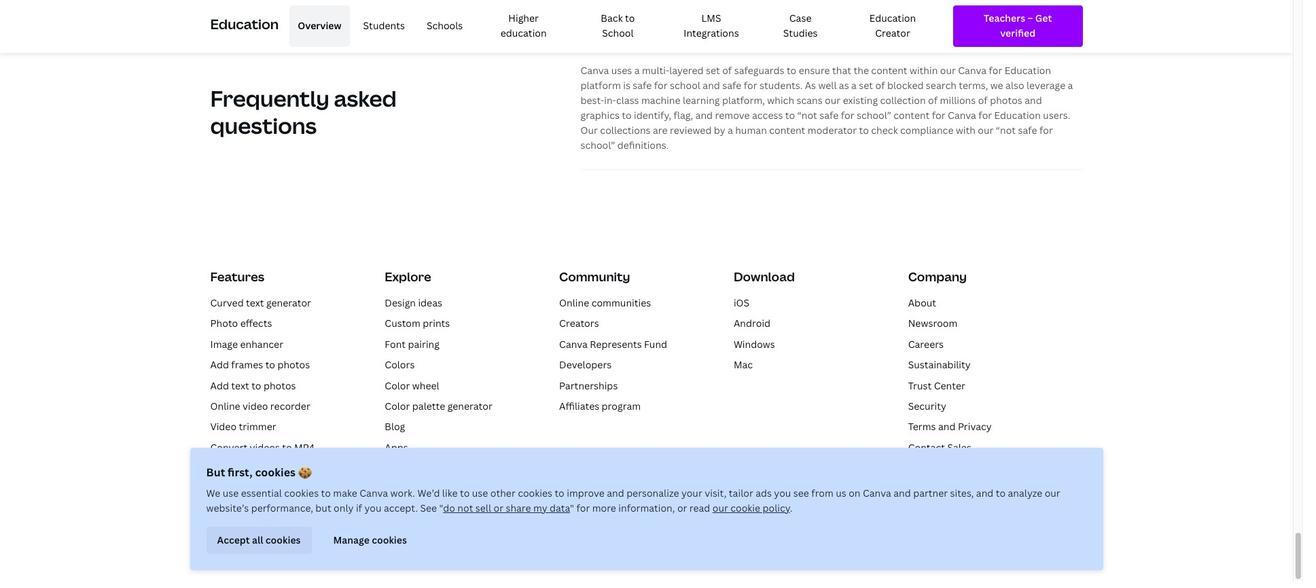 Task type: vqa. For each thing, say whether or not it's contained in the screenshot.
About link
yes



Task type: locate. For each thing, give the bounding box(es) containing it.
"not down scans in the right top of the page
[[798, 109, 818, 121]]

text
[[246, 296, 264, 309], [231, 379, 249, 392]]

to up video
[[252, 379, 261, 392]]

terms and privacy link
[[909, 420, 992, 433]]

to inside back to school
[[625, 12, 635, 24]]

of down search
[[929, 94, 938, 107]]

cookies down accept.
[[372, 534, 407, 546]]

the left full
[[955, 0, 970, 13]]

use
[[223, 487, 239, 500], [472, 487, 488, 500]]

0 vertical spatial photos
[[991, 94, 1023, 107]]

education element
[[210, 0, 1083, 52]]

canva's
[[935, 15, 970, 28]]

0 vertical spatial set
[[706, 64, 720, 77]]

videos
[[250, 441, 280, 454]]

"not right with
[[996, 124, 1016, 136]]

1 vertical spatial more
[[593, 502, 616, 515]]

of up existing
[[876, 79, 886, 92]]

text down frames in the bottom of the page
[[231, 379, 249, 392]]

canva down creators link
[[560, 338, 588, 351]]

1 color from the top
[[385, 379, 410, 392]]

or right sell
[[494, 502, 504, 515]]

0 vertical spatial we
[[753, 0, 766, 13]]

use up website's
[[223, 487, 239, 500]]

0 vertical spatial are
[[820, 15, 835, 28]]

1 horizontal spatial or
[[678, 502, 688, 515]]

custom prints
[[385, 317, 450, 330]]

completely
[[655, 15, 707, 28]]

add frames to photos
[[210, 358, 310, 371]]

that up as
[[833, 64, 852, 77]]

menu bar inside education element
[[284, 5, 943, 47]]

other
[[491, 487, 516, 500]]

if
[[356, 502, 362, 515]]

0 vertical spatial ensure
[[799, 0, 831, 13]]

color for color wheel
[[385, 379, 410, 392]]

0 vertical spatial color
[[385, 379, 410, 392]]

1 horizontal spatial see
[[420, 502, 437, 515]]

a right as
[[852, 79, 857, 92]]

online video recorder
[[210, 400, 311, 413]]

case studies link
[[764, 5, 838, 47]]

0 horizontal spatial can
[[769, 0, 785, 13]]

on
[[849, 487, 861, 500]]

🍪
[[298, 465, 312, 480]]

canva uses a multi-layered set of safeguards to ensure that the content within our canva for education platform is safe for school and safe for students. as well as a set of blocked search terms, we also leverage a best-in-class machine learning platform, which scans our existing collection of millions of photos and graphics to identify, flag, and remove access to "not safe for school" content for canva for education users. our collections are reviewed by a human content moderator to check compliance with our "not safe for school" definitions.
[[581, 64, 1074, 151]]

everything
[[702, 0, 751, 13]]

to right back
[[625, 12, 635, 24]]

collection
[[881, 94, 926, 107]]

generator right the palette
[[448, 400, 493, 413]]

1 vertical spatial add
[[210, 379, 229, 392]]

more down convert
[[229, 462, 254, 475]]

in-
[[604, 94, 617, 107]]

see left first,
[[210, 462, 227, 475]]

windows link
[[734, 338, 776, 351]]

" down improve
[[570, 502, 574, 515]]

text for add
[[231, 379, 249, 392]]

trust
[[909, 379, 932, 392]]

1 use from the left
[[223, 487, 239, 500]]

or left read
[[678, 502, 688, 515]]

online video recorder link
[[210, 400, 311, 413]]

online communities
[[560, 296, 651, 309]]

safe
[[709, 15, 728, 28], [633, 79, 652, 92], [723, 79, 742, 92], [820, 109, 839, 121], [1019, 124, 1038, 136]]

canva right potential at the right of the page
[[1045, 0, 1074, 13]]

set up existing
[[859, 79, 874, 92]]

only
[[334, 502, 354, 515]]

within inside the canva uses a multi-layered set of safeguards to ensure that the content within our canva for education platform is safe for school and safe for students. as well as a set of blocked search terms, we also leverage a best-in-class machine learning platform, which scans our existing collection of millions of photos and graphics to identify, flag, and remove access to "not safe for school" content for canva for education users. our collections are reviewed by a human content moderator to check compliance with our "not safe for school" definitions.
[[910, 64, 938, 77]]

0 horizontal spatial we
[[753, 0, 766, 13]]

1 horizontal spatial "
[[570, 502, 574, 515]]

safe up moderator
[[820, 109, 839, 121]]

add down image
[[210, 358, 229, 371]]

0 vertical spatial the
[[955, 0, 970, 13]]

lms
[[702, 12, 722, 24]]

sales
[[948, 441, 972, 454]]

safe down also in the top of the page
[[1019, 124, 1038, 136]]

color
[[385, 379, 410, 392], [385, 400, 410, 413]]

generator for curved text generator
[[266, 296, 311, 309]]

developers link
[[560, 358, 612, 371]]

to down which
[[786, 109, 795, 121]]

0 vertical spatial online
[[560, 296, 590, 309]]

0 horizontal spatial set
[[706, 64, 720, 77]]

font pairing
[[385, 338, 440, 351]]

but
[[206, 465, 225, 480]]

leverage
[[1027, 79, 1066, 92]]

canva represents fund link
[[560, 338, 668, 351]]

blog link
[[385, 420, 405, 433]]

online up creators link
[[560, 296, 590, 309]]

of
[[1033, 0, 1043, 13], [723, 64, 732, 77], [876, 79, 886, 92], [929, 94, 938, 107], [979, 94, 988, 107]]

0 horizontal spatial or
[[494, 502, 504, 515]]

see down we'd
[[420, 502, 437, 515]]

color up 'blog' link
[[385, 400, 410, 413]]

0 vertical spatial generator
[[266, 296, 311, 309]]

higher education
[[501, 12, 547, 40]]

1 vertical spatial text
[[231, 379, 249, 392]]

existing
[[843, 94, 878, 107]]

for up machine
[[654, 79, 668, 92]]

our down 'well'
[[825, 94, 841, 107]]

access
[[871, 15, 902, 28], [753, 109, 783, 121]]

layered
[[670, 64, 704, 77]]

use up sell
[[472, 487, 488, 500]]

privacy
[[958, 420, 992, 433]]

1 vertical spatial you
[[365, 502, 382, 515]]

1 " from the left
[[440, 502, 443, 515]]

our right analyze
[[1045, 487, 1061, 500]]

1 vertical spatial access
[[753, 109, 783, 121]]

canva
[[1045, 0, 1074, 13], [581, 64, 609, 77], [959, 64, 987, 77], [948, 109, 977, 121], [560, 338, 588, 351], [360, 487, 388, 500], [863, 487, 892, 500]]

and up learning
[[703, 79, 720, 92]]

remove
[[715, 109, 750, 121]]

0 vertical spatial more
[[229, 462, 254, 475]]

photos down also in the top of the page
[[991, 94, 1023, 107]]

photos
[[991, 94, 1023, 107], [278, 358, 310, 371], [264, 379, 296, 392]]

1 horizontal spatial we
[[991, 79, 1004, 92]]

photos for add text to photos
[[264, 379, 296, 392]]

0 horizontal spatial "not
[[798, 109, 818, 121]]

first,
[[228, 465, 253, 480]]

0 horizontal spatial online
[[210, 400, 240, 413]]

see
[[210, 462, 227, 475], [420, 502, 437, 515]]

0 vertical spatial access
[[871, 15, 902, 28]]

accept.
[[384, 502, 418, 515]]

0 vertical spatial add
[[210, 358, 229, 371]]

partner
[[914, 487, 948, 500]]

access down students
[[871, 15, 902, 28]]

manage
[[333, 534, 370, 546]]

1 horizontal spatial the
[[854, 64, 869, 77]]

canva right on
[[863, 487, 892, 500]]

in
[[731, 15, 739, 28]]

can left harness
[[897, 0, 914, 13]]

1 horizontal spatial are
[[820, 15, 835, 28]]

0 horizontal spatial see
[[210, 462, 227, 475]]

2 or from the left
[[678, 502, 688, 515]]

1 vertical spatial "not
[[996, 124, 1016, 136]]

canva up with
[[948, 109, 977, 121]]

1 vertical spatial school"
[[581, 138, 615, 151]]

for down terms,
[[979, 109, 993, 121]]

0 vertical spatial within
[[905, 15, 933, 28]]

teachers – get verified image
[[966, 11, 1071, 41]]

within inside we're committed to doing everything we can to ensure that students can harness the full potential of canva while remaining completely safe in the content they are able to access within canva's libraries.
[[905, 15, 933, 28]]

0 horizontal spatial access
[[753, 109, 783, 121]]

safe up platform,
[[723, 79, 742, 92]]

and
[[703, 79, 720, 92], [1025, 94, 1043, 107], [696, 109, 713, 121], [939, 420, 956, 433], [607, 487, 625, 500], [894, 487, 911, 500], [977, 487, 994, 500]]

2 vertical spatial the
[[854, 64, 869, 77]]

that inside the canva uses a multi-layered set of safeguards to ensure that the content within our canva for education platform is safe for school and safe for students. as well as a set of blocked search terms, we also leverage a best-in-class machine learning platform, which scans our existing collection of millions of photos and graphics to identify, flag, and remove access to "not safe for school" content for canva for education users. our collections are reviewed by a human content moderator to check compliance with our "not safe for school" definitions.
[[833, 64, 852, 77]]

ensure up as
[[799, 64, 831, 77]]

text up 'effects'
[[246, 296, 264, 309]]

for down existing
[[841, 109, 855, 121]]

0 vertical spatial you
[[775, 487, 792, 500]]

1 horizontal spatial use
[[472, 487, 488, 500]]

1 horizontal spatial online
[[560, 296, 590, 309]]

we right everything
[[753, 0, 766, 13]]

online up video
[[210, 400, 240, 413]]

1 vertical spatial photos
[[278, 358, 310, 371]]

1 ensure from the top
[[799, 0, 831, 13]]

for up 'compliance'
[[933, 109, 946, 121]]

1 vertical spatial we
[[991, 79, 1004, 92]]

platform,
[[723, 94, 765, 107]]

affiliates program link
[[560, 400, 641, 413]]

photos up recorder
[[264, 379, 296, 392]]

1 horizontal spatial access
[[871, 15, 902, 28]]

while
[[581, 15, 605, 28]]

to up students.
[[787, 64, 797, 77]]

1 vertical spatial that
[[833, 64, 852, 77]]

community
[[560, 268, 631, 285]]

0 vertical spatial text
[[246, 296, 264, 309]]

1 horizontal spatial set
[[859, 79, 874, 92]]

best-
[[581, 94, 604, 107]]

that up able
[[833, 0, 852, 13]]

can left the case
[[769, 0, 785, 13]]

our up search
[[941, 64, 956, 77]]

design ideas
[[385, 296, 443, 309]]

can
[[769, 0, 785, 13], [897, 0, 914, 13]]

to up 'data'
[[555, 487, 565, 500]]

1 horizontal spatial school"
[[857, 109, 892, 121]]

case studies
[[784, 12, 818, 40]]

as
[[839, 79, 850, 92]]

1 vertical spatial set
[[859, 79, 874, 92]]

education
[[501, 27, 547, 40]]

menu bar
[[284, 5, 943, 47]]

information,
[[619, 502, 675, 515]]

1 horizontal spatial generator
[[448, 400, 493, 413]]

and up contact sales
[[939, 420, 956, 433]]

website's
[[206, 502, 249, 515]]

0 horizontal spatial school"
[[581, 138, 615, 151]]

1 vertical spatial generator
[[448, 400, 493, 413]]

generator up 'effects'
[[266, 296, 311, 309]]

access down which
[[753, 109, 783, 121]]

content inside we're committed to doing everything we can to ensure that students can harness the full potential of canva while remaining completely safe in the content they are able to access within canva's libraries.
[[759, 15, 795, 28]]

school" down our
[[581, 138, 615, 151]]

do not sell or share my data " for more information, or read our cookie policy .
[[443, 502, 793, 515]]

0 vertical spatial "not
[[798, 109, 818, 121]]

students
[[363, 19, 405, 32]]

add
[[210, 358, 229, 371], [210, 379, 229, 392]]

curved
[[210, 296, 244, 309]]

0 horizontal spatial use
[[223, 487, 239, 500]]

1 vertical spatial the
[[741, 15, 757, 28]]

to up studies
[[787, 0, 797, 13]]

1 vertical spatial color
[[385, 400, 410, 413]]

we left also in the top of the page
[[991, 79, 1004, 92]]

palette
[[413, 400, 445, 413]]

1 add from the top
[[210, 358, 229, 371]]

see
[[794, 487, 810, 500]]

the right in
[[741, 15, 757, 28]]

safe left in
[[709, 15, 728, 28]]

2 vertical spatial photos
[[264, 379, 296, 392]]

1 vertical spatial see
[[420, 502, 437, 515]]

0 vertical spatial school"
[[857, 109, 892, 121]]

trimmer
[[239, 420, 276, 433]]

" inside we use essential cookies to make canva work. we'd like to use other cookies to improve and personalize your visit, tailor ads you see from us on canva and partner sites, and to analyze our website's performance, but only if you accept. see "
[[440, 502, 443, 515]]

school" up check at the right
[[857, 109, 892, 121]]

remaining
[[607, 15, 653, 28]]

ensure up they
[[799, 0, 831, 13]]

2 add from the top
[[210, 379, 229, 392]]

photos down enhancer
[[278, 358, 310, 371]]

education inside menu bar
[[870, 12, 916, 24]]

wheel
[[413, 379, 440, 392]]

apps
[[385, 441, 408, 454]]

within
[[905, 15, 933, 28], [910, 64, 938, 77]]

are left able
[[820, 15, 835, 28]]

0 horizontal spatial "
[[440, 502, 443, 515]]

safe inside we're committed to doing everything we can to ensure that students can harness the full potential of canva while remaining completely safe in the content they are able to access within canva's libraries.
[[709, 15, 728, 28]]

for down the libraries.
[[989, 64, 1003, 77]]

1 that from the top
[[833, 0, 852, 13]]

0 horizontal spatial you
[[365, 502, 382, 515]]

are down identify,
[[653, 124, 668, 136]]

a right leverage
[[1068, 79, 1074, 92]]

within down harness
[[905, 15, 933, 28]]

0 horizontal spatial are
[[653, 124, 668, 136]]

0 horizontal spatial generator
[[266, 296, 311, 309]]

you right if
[[365, 502, 382, 515]]

1 vertical spatial are
[[653, 124, 668, 136]]

2 color from the top
[[385, 400, 410, 413]]

the
[[955, 0, 970, 13], [741, 15, 757, 28], [854, 64, 869, 77]]

add for add text to photos
[[210, 379, 229, 392]]

within up search
[[910, 64, 938, 77]]

1 vertical spatial online
[[210, 400, 240, 413]]

we'd
[[418, 487, 440, 500]]

cookie
[[731, 502, 761, 515]]

canva up terms,
[[959, 64, 987, 77]]

1 vertical spatial ensure
[[799, 64, 831, 77]]

of left "safeguards" at the top of the page
[[723, 64, 732, 77]]

2 ensure from the top
[[799, 64, 831, 77]]

color down colors
[[385, 379, 410, 392]]

photo
[[210, 317, 238, 330]]

affiliates
[[560, 400, 600, 413]]

2 that from the top
[[833, 64, 852, 77]]

1 horizontal spatial can
[[897, 0, 914, 13]]

photo effects link
[[210, 317, 272, 330]]

menu bar containing higher education
[[284, 5, 943, 47]]

of right potential at the right of the page
[[1033, 0, 1043, 13]]

0 vertical spatial that
[[833, 0, 852, 13]]

1 vertical spatial within
[[910, 64, 938, 77]]



Task type: describe. For each thing, give the bounding box(es) containing it.
back
[[601, 12, 623, 24]]

but first, cookies 🍪
[[206, 465, 312, 480]]

center
[[935, 379, 966, 392]]

school
[[602, 27, 634, 40]]

policy
[[763, 502, 790, 515]]

millions
[[941, 94, 976, 107]]

of down terms,
[[979, 94, 988, 107]]

to left doing
[[662, 0, 672, 13]]

content down collection
[[894, 109, 930, 121]]

asked
[[334, 83, 397, 113]]

committed
[[609, 0, 660, 13]]

2 use from the left
[[472, 487, 488, 500]]

canva represents fund
[[560, 338, 668, 351]]

and down leverage
[[1025, 94, 1043, 107]]

cookies up essential
[[255, 465, 296, 480]]

android link
[[734, 317, 771, 330]]

overview link
[[290, 5, 350, 47]]

studies
[[784, 27, 818, 40]]

contact
[[909, 441, 946, 454]]

affiliates program
[[560, 400, 641, 413]]

our inside we use essential cookies to make canva work. we'd like to use other cookies to improve and personalize your visit, tailor ads you see from us on canva and partner sites, and to analyze our website's performance, but only if you accept. see "
[[1045, 487, 1061, 500]]

see inside we use essential cookies to make canva work. we'd like to use other cookies to improve and personalize your visit, tailor ads you see from us on canva and partner sites, and to analyze our website's performance, but only if you accept. see "
[[420, 502, 437, 515]]

all
[[252, 534, 263, 546]]

our right with
[[978, 124, 994, 136]]

to left check at the right
[[860, 124, 869, 136]]

scans
[[797, 94, 823, 107]]

to left mp4
[[282, 441, 292, 454]]

1 or from the left
[[494, 502, 504, 515]]

collections
[[601, 124, 651, 136]]

cookies right all
[[266, 534, 301, 546]]

mp4
[[294, 441, 315, 454]]

our down visit,
[[713, 502, 729, 515]]

video
[[210, 420, 237, 433]]

prints
[[423, 317, 450, 330]]

text for curved
[[246, 296, 264, 309]]

and down learning
[[696, 109, 713, 121]]

is
[[624, 79, 631, 92]]

but
[[316, 502, 331, 515]]

online for online communities
[[560, 296, 590, 309]]

and right sites,
[[977, 487, 994, 500]]

1 horizontal spatial more
[[593, 502, 616, 515]]

explore
[[385, 268, 432, 285]]

personalize
[[627, 487, 679, 500]]

read
[[690, 502, 711, 515]]

terms
[[909, 420, 936, 433]]

2 can from the left
[[897, 0, 914, 13]]

canva up if
[[360, 487, 388, 500]]

frequently asked questions
[[210, 83, 397, 140]]

which
[[768, 94, 795, 107]]

canva up platform
[[581, 64, 609, 77]]

fund
[[644, 338, 668, 351]]

uses
[[612, 64, 632, 77]]

creators
[[560, 317, 599, 330]]

enhancer
[[240, 338, 284, 351]]

manage cookies button
[[323, 527, 418, 554]]

0 horizontal spatial the
[[741, 15, 757, 28]]

visit,
[[705, 487, 727, 500]]

see more features link
[[210, 462, 294, 475]]

higher
[[509, 12, 539, 24]]

accept
[[217, 534, 250, 546]]

we inside we're committed to doing everything we can to ensure that students can harness the full potential of canva while remaining completely safe in the content they are able to access within canva's libraries.
[[753, 0, 766, 13]]

check
[[872, 124, 898, 136]]

back to school link
[[576, 5, 660, 47]]

font pairing link
[[385, 338, 440, 351]]

we're committed to doing everything we can to ensure that students can harness the full potential of canva while remaining completely safe in the content they are able to access within canva's libraries.
[[581, 0, 1074, 28]]

image enhancer link
[[210, 338, 284, 351]]

careers link
[[909, 338, 944, 351]]

with
[[956, 124, 976, 136]]

convert
[[210, 441, 248, 454]]

about link
[[909, 296, 937, 309]]

a right uses
[[635, 64, 640, 77]]

1 horizontal spatial "not
[[996, 124, 1016, 136]]

generator for color palette generator
[[448, 400, 493, 413]]

as
[[805, 79, 816, 92]]

contact sales link
[[909, 441, 972, 454]]

access inside the canva uses a multi-layered set of safeguards to ensure that the content within our canva for education platform is safe for school and safe for students. as well as a set of blocked search terms, we also leverage a best-in-class machine learning platform, which scans our existing collection of millions of photos and graphics to identify, flag, and remove access to "not safe for school" content for canva for education users. our collections are reviewed by a human content moderator to check compliance with our "not safe for school" definitions.
[[753, 109, 783, 121]]

newsroom
[[909, 317, 958, 330]]

for up platform,
[[744, 79, 758, 92]]

sustainability
[[909, 358, 971, 371]]

design ideas link
[[385, 296, 443, 309]]

work.
[[391, 487, 415, 500]]

photos inside the canva uses a multi-layered set of safeguards to ensure that the content within our canva for education platform is safe for school and safe for students. as well as a set of blocked search terms, we also leverage a best-in-class machine learning platform, which scans our existing collection of millions of photos and graphics to identify, flag, and remove access to "not safe for school" content for canva for education users. our collections are reviewed by a human content moderator to check compliance with our "not safe for school" definitions.
[[991, 94, 1023, 107]]

2 horizontal spatial the
[[955, 0, 970, 13]]

case
[[790, 12, 812, 24]]

cookies up my
[[518, 487, 553, 500]]

safe right is at the left top of page
[[633, 79, 652, 92]]

creator
[[876, 27, 911, 40]]

do
[[443, 502, 455, 515]]

convert videos to mp4 link
[[210, 441, 315, 454]]

platform
[[581, 79, 621, 92]]

photo effects
[[210, 317, 272, 330]]

are inside we're committed to doing everything we can to ensure that students can harness the full potential of canva while remaining completely safe in the content they are able to access within canva's libraries.
[[820, 15, 835, 28]]

canva inside we're committed to doing everything we can to ensure that students can harness the full potential of canva while remaining completely safe in the content they are able to access within canva's libraries.
[[1045, 0, 1074, 13]]

effects
[[240, 317, 272, 330]]

newsroom link
[[909, 317, 958, 330]]

frequently
[[210, 83, 330, 113]]

to right like
[[460, 487, 470, 500]]

color wheel link
[[385, 379, 440, 392]]

add for add frames to photos
[[210, 358, 229, 371]]

to up 'but'
[[321, 487, 331, 500]]

curved text generator
[[210, 296, 311, 309]]

to left analyze
[[996, 487, 1006, 500]]

access inside we're committed to doing everything we can to ensure that students can harness the full potential of canva while remaining completely safe in the content they are able to access within canva's libraries.
[[871, 15, 902, 28]]

add text to photos
[[210, 379, 296, 392]]

multi-
[[642, 64, 670, 77]]

ensure inside the canva uses a multi-layered set of safeguards to ensure that the content within our canva for education platform is safe for school and safe for students. as well as a set of blocked search terms, we also leverage a best-in-class machine learning platform, which scans our existing collection of millions of photos and graphics to identify, flag, and remove access to "not safe for school" content for canva for education users. our collections are reviewed by a human content moderator to check compliance with our "not safe for school" definitions.
[[799, 64, 831, 77]]

are inside the canva uses a multi-layered set of safeguards to ensure that the content within our canva for education platform is safe for school and safe for students. as well as a set of blocked search terms, we also leverage a best-in-class machine learning platform, which scans our existing collection of millions of photos and graphics to identify, flag, and remove access to "not safe for school" content for canva for education users. our collections are reviewed by a human content moderator to check compliance with our "not safe for school" definitions.
[[653, 124, 668, 136]]

to down enhancer
[[266, 358, 275, 371]]

performance,
[[251, 502, 313, 515]]

trust center link
[[909, 379, 966, 392]]

1 can from the left
[[769, 0, 785, 13]]

to right able
[[859, 15, 869, 28]]

ensure inside we're committed to doing everything we can to ensure that students can harness the full potential of canva while remaining completely safe in the content they are able to access within canva's libraries.
[[799, 0, 831, 13]]

and up do not sell or share my data " for more information, or read our cookie policy .
[[607, 487, 625, 500]]

2 " from the left
[[570, 502, 574, 515]]

accept all cookies button
[[206, 527, 312, 554]]

1 horizontal spatial you
[[775, 487, 792, 500]]

search
[[926, 79, 957, 92]]

that inside we're committed to doing everything we can to ensure that students can harness the full potential of canva while remaining completely safe in the content they are able to access within canva's libraries.
[[833, 0, 852, 13]]

and left partner
[[894, 487, 911, 500]]

harness
[[916, 0, 952, 13]]

add text to photos link
[[210, 379, 296, 392]]

to down 'class'
[[622, 109, 632, 121]]

security
[[909, 400, 947, 413]]

company
[[909, 268, 967, 285]]

features
[[256, 462, 294, 475]]

we
[[206, 487, 221, 500]]

color for color palette generator
[[385, 400, 410, 413]]

us
[[836, 487, 847, 500]]

for down users.
[[1040, 124, 1054, 136]]

windows
[[734, 338, 776, 351]]

android
[[734, 317, 771, 330]]

recorder
[[270, 400, 311, 413]]

we inside the canva uses a multi-layered set of safeguards to ensure that the content within our canva for education platform is safe for school and safe for students. as well as a set of blocked search terms, we also leverage a best-in-class machine learning platform, which scans our existing collection of millions of photos and graphics to identify, flag, and remove access to "not safe for school" content for canva for education users. our collections are reviewed by a human content moderator to check compliance with our "not safe for school" definitions.
[[991, 79, 1004, 92]]

students link
[[355, 5, 413, 47]]

photos for add frames to photos
[[278, 358, 310, 371]]

for down improve
[[577, 502, 590, 515]]

of inside we're committed to doing everything we can to ensure that students can harness the full potential of canva while remaining completely safe in the content they are able to access within canva's libraries.
[[1033, 0, 1043, 13]]

the inside the canva uses a multi-layered set of safeguards to ensure that the content within our canva for education platform is safe for school and safe for students. as well as a set of blocked search terms, we also leverage a best-in-class machine learning platform, which scans our existing collection of millions of photos and graphics to identify, flag, and remove access to "not safe for school" content for canva for education users. our collections are reviewed by a human content moderator to check compliance with our "not safe for school" definitions.
[[854, 64, 869, 77]]

0 vertical spatial see
[[210, 462, 227, 475]]

custom prints link
[[385, 317, 450, 330]]

your
[[682, 487, 703, 500]]

online for online video recorder
[[210, 400, 240, 413]]

content down which
[[770, 124, 806, 136]]

terms,
[[959, 79, 989, 92]]

video
[[243, 400, 268, 413]]

download
[[734, 268, 795, 285]]

cookies down '🍪'
[[284, 487, 319, 500]]

partnerships link
[[560, 379, 618, 392]]

0 horizontal spatial more
[[229, 462, 254, 475]]

content up the "blocked"
[[872, 64, 908, 77]]

a right by
[[728, 124, 733, 136]]



